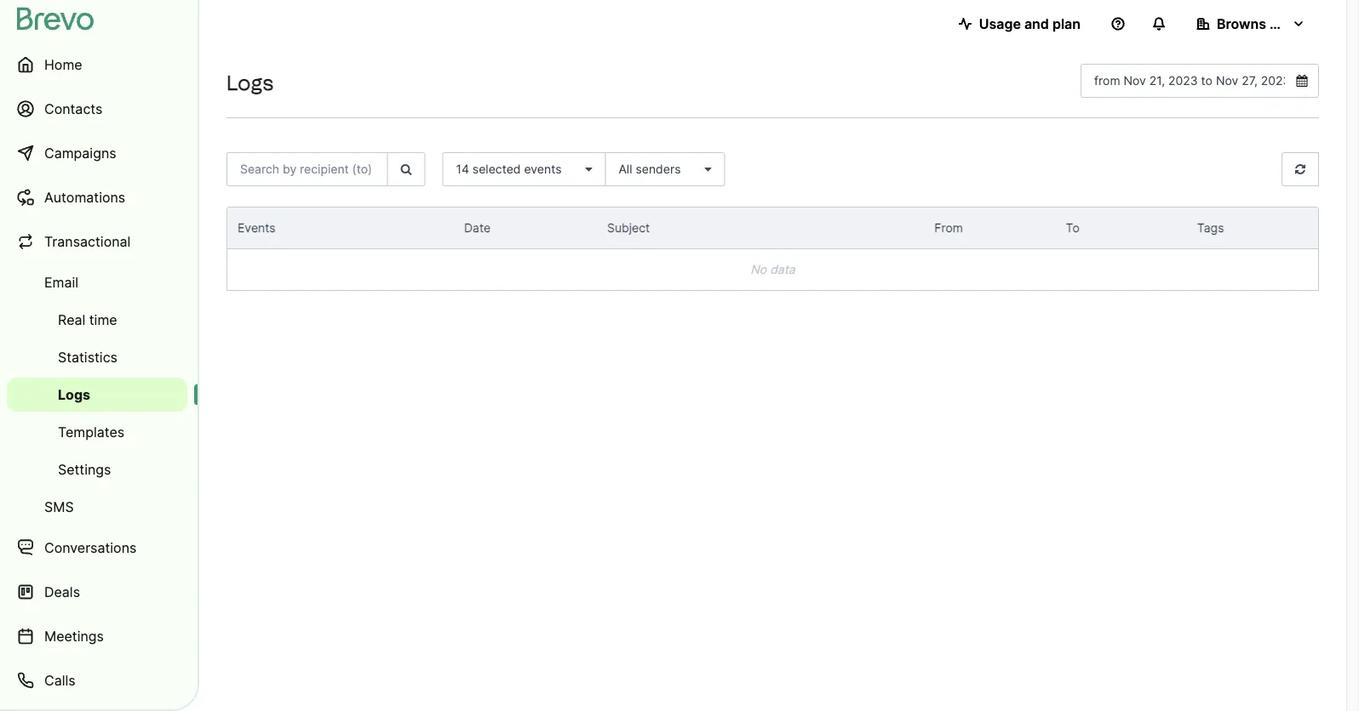 Task type: locate. For each thing, give the bounding box(es) containing it.
transactional
[[44, 233, 131, 250]]

browns enterprise
[[1217, 15, 1338, 32]]

0 horizontal spatial caret down image
[[579, 164, 592, 175]]

deals
[[44, 584, 80, 601]]

caret down image
[[579, 164, 592, 175], [698, 164, 711, 175]]

sms
[[44, 499, 74, 516]]

real time link
[[7, 303, 187, 337]]

0 horizontal spatial logs
[[58, 387, 90, 403]]

all
[[619, 162, 632, 177]]

caret down image inside 14 selected events dropdown button
[[579, 164, 592, 175]]

2 caret down image from the left
[[698, 164, 711, 175]]

caret down image left the all
[[579, 164, 592, 175]]

date
[[464, 221, 491, 235]]

0 vertical spatial logs
[[227, 71, 274, 95]]

email
[[44, 274, 78, 291]]

caret down image inside all senders button
[[698, 164, 711, 175]]

caret down image right senders
[[698, 164, 711, 175]]

templates
[[58, 424, 125, 441]]

14
[[456, 162, 469, 177]]

email link
[[7, 266, 187, 300]]

caret down image for 14 selected events
[[579, 164, 592, 175]]

real time
[[58, 312, 117, 328]]

home
[[44, 56, 82, 73]]

logs link
[[7, 378, 187, 412]]

None text field
[[1081, 64, 1319, 98]]

subject
[[607, 221, 650, 235]]

1 vertical spatial logs
[[58, 387, 90, 403]]

1 horizontal spatial caret down image
[[698, 164, 711, 175]]

logs
[[227, 71, 274, 95], [58, 387, 90, 403]]

automations
[[44, 189, 125, 206]]

sms link
[[7, 491, 187, 525]]

tags
[[1197, 221, 1224, 235]]

meetings link
[[7, 617, 187, 657]]

calls link
[[7, 661, 187, 702]]

browns
[[1217, 15, 1266, 32]]

1 caret down image from the left
[[579, 164, 592, 175]]

senders
[[636, 162, 681, 177]]

settings link
[[7, 453, 187, 487]]

data
[[770, 263, 795, 277]]

events
[[238, 221, 275, 235]]

no
[[751, 263, 767, 277]]

usage
[[979, 15, 1021, 32]]

automations link
[[7, 177, 187, 218]]



Task type: describe. For each thing, give the bounding box(es) containing it.
campaigns link
[[7, 133, 187, 174]]

meetings
[[44, 628, 104, 645]]

deals link
[[7, 572, 187, 613]]

conversations
[[44, 540, 137, 557]]

real
[[58, 312, 85, 328]]

contacts link
[[7, 89, 187, 129]]

campaigns
[[44, 145, 116, 161]]

conversations link
[[7, 528, 187, 569]]

time
[[89, 312, 117, 328]]

templates link
[[7, 416, 187, 450]]

all senders button
[[605, 152, 725, 186]]

statistics
[[58, 349, 117, 366]]

no data
[[751, 263, 795, 277]]

Search by recipient (to) search field
[[227, 152, 388, 186]]

home link
[[7, 44, 187, 85]]

selected
[[473, 162, 521, 177]]

14 selected events
[[456, 162, 562, 177]]

from
[[934, 221, 963, 235]]

to
[[1066, 221, 1080, 235]]

calls
[[44, 673, 75, 689]]

settings
[[58, 462, 111, 478]]

usage and plan button
[[945, 7, 1094, 41]]

contacts
[[44, 100, 102, 117]]

events
[[524, 162, 562, 177]]

and
[[1024, 15, 1049, 32]]

plan
[[1052, 15, 1081, 32]]

14 selected events button
[[442, 152, 606, 186]]

1 horizontal spatial logs
[[227, 71, 274, 95]]

caret down image for all senders
[[698, 164, 711, 175]]

enterprise
[[1270, 15, 1338, 32]]

all senders
[[619, 162, 681, 177]]

usage and plan
[[979, 15, 1081, 32]]

transactional link
[[7, 221, 187, 262]]

statistics link
[[7, 341, 187, 375]]

browns enterprise button
[[1183, 7, 1338, 41]]



Task type: vqa. For each thing, say whether or not it's contained in the screenshot.
Settings link
yes



